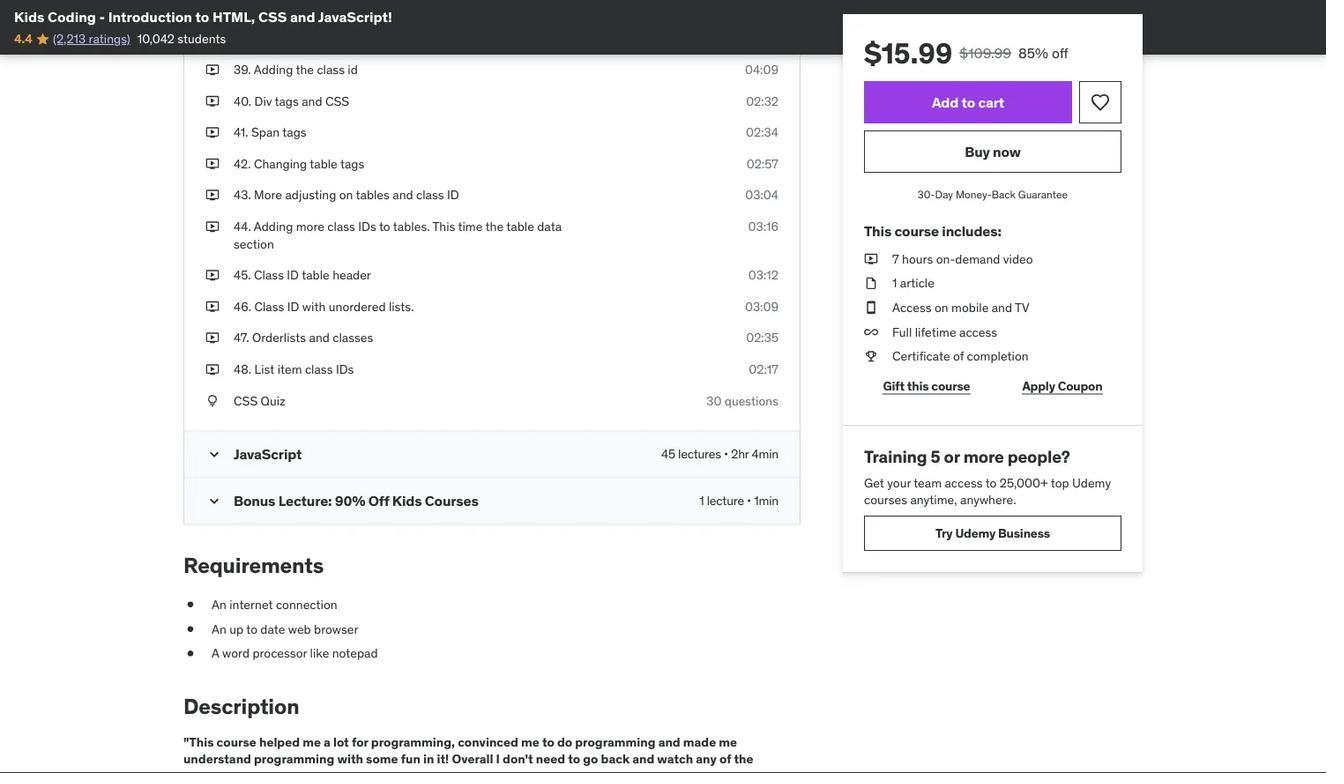 Task type: vqa. For each thing, say whether or not it's contained in the screenshot.
range at the right of page
no



Task type: describe. For each thing, give the bounding box(es) containing it.
46.
[[234, 299, 251, 314]]

2hr
[[731, 446, 749, 462]]

helped
[[259, 734, 300, 750]]

bonus lecture: 90% off kids courses
[[234, 492, 479, 510]]

0 vertical spatial access
[[959, 324, 997, 340]]

to up students
[[195, 7, 209, 26]]

understand
[[183, 751, 251, 767]]

some
[[366, 751, 398, 767]]

courses inside training 5 or more people? get your team access to 25,000+ top udemy courses anytime, anywhere.
[[864, 492, 907, 508]]

ratings)
[[89, 31, 130, 47]]

class for 46.
[[254, 299, 284, 314]]

02:57
[[747, 156, 779, 172]]

$15.99 $109.99 85% off
[[864, 35, 1068, 71]]

watch
[[657, 751, 693, 767]]

xsmall image left 47.
[[205, 329, 220, 347]]

hours
[[902, 251, 933, 267]]

1min
[[754, 493, 779, 509]]

explained
[[311, 768, 368, 773]]

1 lecture • 1min
[[699, 493, 779, 509]]

(2,213
[[53, 31, 86, 47]]

demand
[[955, 251, 1000, 267]]

and left javascript!
[[290, 7, 315, 26]]

an for an up to date web browser
[[212, 621, 226, 637]]

30
[[707, 393, 722, 409]]

1 vertical spatial css
[[325, 93, 349, 109]]

0 vertical spatial id
[[447, 187, 459, 203]]

people?
[[1008, 446, 1070, 467]]

id for header
[[287, 267, 299, 283]]

ids for more
[[358, 218, 376, 234]]

03:16
[[748, 218, 779, 234]]

of inside "this course helped me a lot for programming, convinced me to do programming and made me understand programming with some fun in it! overall i don't need to go back and watch any of the courses vids since its explained in detail! love it!!!"
[[719, 751, 731, 767]]

xsmall image left 45. on the top left of page
[[205, 267, 220, 284]]

business
[[998, 525, 1050, 541]]

39.
[[234, 62, 251, 77]]

udemy inside training 5 or more people? get your team access to 25,000+ top udemy courses anytime, anywhere.
[[1072, 475, 1111, 491]]

xsmall image left certificate at the right
[[864, 348, 878, 365]]

43. more adjusting on tables and class id
[[234, 187, 459, 203]]

to left "go"
[[568, 751, 580, 767]]

full lifetime access
[[892, 324, 997, 340]]

lot
[[333, 734, 349, 750]]

browser
[[314, 621, 358, 637]]

processor
[[253, 645, 307, 661]]

section
[[234, 236, 274, 252]]

xsmall image left 7
[[864, 250, 878, 268]]

(2,213 ratings)
[[53, 31, 130, 47]]

kids coding - introduction to html, css and javascript!
[[14, 7, 392, 26]]

apply coupon button
[[1003, 369, 1122, 404]]

xsmall image left up
[[183, 621, 198, 638]]

xsmall image left a
[[183, 645, 198, 662]]

tables.
[[393, 218, 430, 234]]

to inside button
[[962, 93, 975, 111]]

02:34
[[746, 124, 779, 140]]

list
[[254, 361, 274, 377]]

xsmall image left internet
[[183, 596, 198, 614]]

get
[[864, 475, 884, 491]]

students
[[178, 31, 226, 47]]

48. list item class ids
[[234, 361, 354, 377]]

a
[[324, 734, 330, 750]]

30 questions
[[707, 393, 779, 409]]

1 vertical spatial on
[[935, 300, 949, 315]]

javascript!
[[318, 7, 392, 26]]

adjusting
[[285, 187, 336, 203]]

buy now
[[965, 142, 1021, 160]]

$15.99
[[864, 35, 953, 71]]

02:17
[[749, 361, 779, 377]]

apply coupon
[[1022, 378, 1103, 394]]

span
[[251, 124, 280, 140]]

changing
[[254, 156, 307, 172]]

on-
[[936, 251, 955, 267]]

2 vertical spatial css
[[234, 393, 258, 409]]

0 vertical spatial table
[[310, 156, 338, 172]]

90%
[[335, 492, 365, 510]]

this inside 44. adding more class ids to tables. this time the table data section
[[433, 218, 455, 234]]

1 horizontal spatial this
[[864, 222, 892, 240]]

back
[[992, 187, 1016, 201]]

money-
[[956, 187, 992, 201]]

courses
[[425, 492, 479, 510]]

since
[[260, 768, 291, 773]]

web
[[288, 621, 311, 637]]

day
[[935, 187, 953, 201]]

an for an internet connection
[[212, 597, 226, 613]]

more inside 44. adding more class ids to tables. this time the table data section
[[296, 218, 324, 234]]

lifetime
[[915, 324, 956, 340]]

03:09
[[745, 299, 779, 314]]

tables
[[356, 187, 390, 203]]

with inside "this course helped me a lot for programming, convinced me to do programming and made me understand programming with some fun in it! overall i don't need to go back and watch any of the courses vids since its explained in detail! love it!!!"
[[337, 751, 363, 767]]

css quiz
[[234, 393, 285, 409]]

any
[[696, 751, 717, 767]]

overall
[[452, 751, 493, 767]]

to inside 44. adding more class ids to tables. this time the table data section
[[379, 218, 390, 234]]

tags for div
[[275, 93, 299, 109]]

gift this course link
[[864, 369, 989, 404]]

the inside "this course helped me a lot for programming, convinced me to do programming and made me understand programming with some fun in it! overall i don't need to go back and watch any of the courses vids since its explained in detail! love it!!!"
[[734, 751, 754, 767]]

2 vertical spatial table
[[302, 267, 330, 283]]

small image
[[205, 446, 223, 463]]

completion
[[967, 348, 1029, 364]]

programming and
[[575, 734, 680, 750]]

udemy inside try udemy business link
[[955, 525, 996, 541]]

45
[[661, 446, 675, 462]]

a
[[212, 645, 219, 661]]

access inside training 5 or more people? get your team access to 25,000+ top udemy courses anytime, anywhere.
[[945, 475, 983, 491]]

video
[[1003, 251, 1033, 267]]

apply
[[1022, 378, 1055, 394]]

adding for 39.
[[254, 62, 293, 77]]

training 5 or more people? get your team access to 25,000+ top udemy courses anytime, anywhere.
[[864, 446, 1111, 508]]

xsmall image left 39.
[[205, 61, 220, 78]]

2 vertical spatial tags
[[340, 156, 364, 172]]

46. class id with unordered lists.
[[234, 299, 414, 314]]

more
[[254, 187, 282, 203]]

now
[[993, 142, 1021, 160]]

coding
[[48, 7, 96, 26]]

39. adding the class id
[[234, 62, 358, 77]]

40.
[[234, 93, 251, 109]]

xsmall image left 43.
[[205, 187, 220, 204]]

to inside training 5 or more people? get your team access to 25,000+ top udemy courses anytime, anywhere.
[[986, 475, 997, 491]]

xsmall image left css quiz at the bottom of the page
[[205, 392, 220, 410]]

your
[[887, 475, 911, 491]]

or
[[944, 446, 960, 467]]

id for unordered
[[287, 299, 299, 314]]

internet
[[229, 597, 273, 613]]

xsmall image left 48.
[[205, 361, 220, 378]]



Task type: locate. For each thing, give the bounding box(es) containing it.
1 for 1 lecture • 1min
[[699, 493, 704, 509]]

with
[[302, 299, 326, 314], [337, 751, 363, 767]]

courses inside "this course helped me a lot for programming, convinced me to do programming and made me understand programming with some fun in it! overall i don't need to go back and watch any of the courses vids since its explained in detail! love it!!!"
[[183, 768, 230, 773]]

to left do
[[542, 734, 555, 750]]

this course includes:
[[864, 222, 1002, 240]]

id down "45. class id table header"
[[287, 299, 299, 314]]

add to cart
[[932, 93, 1004, 111]]

and inside "this course helped me a lot for programming, convinced me to do programming and made me understand programming with some fun in it! overall i don't need to go back and watch any of the courses vids since its explained in detail! love it!!!"
[[632, 751, 655, 767]]

25,000+
[[1000, 475, 1048, 491]]

xsmall image left 'access'
[[864, 299, 878, 316]]

xsmall image left 1 article
[[864, 275, 878, 292]]

• left 1min on the right bottom
[[747, 493, 751, 509]]

45. class id table header
[[234, 267, 371, 283]]

1 horizontal spatial the
[[485, 218, 504, 234]]

courses
[[864, 492, 907, 508], [183, 768, 230, 773]]

xsmall image left 46.
[[205, 298, 220, 315]]

introduction
[[108, 7, 192, 26]]

and down 46. class id with unordered lists.
[[309, 330, 330, 346]]

off
[[368, 492, 389, 510]]

class right item on the left top
[[305, 361, 333, 377]]

0 vertical spatial on
[[339, 187, 353, 203]]

$109.99
[[960, 44, 1011, 62]]

anywhere.
[[960, 492, 1016, 508]]

1 horizontal spatial on
[[935, 300, 949, 315]]

kids up the 4.4 on the left top of page
[[14, 7, 44, 26]]

1 vertical spatial with
[[337, 751, 363, 767]]

30-day money-back guarantee
[[918, 187, 1068, 201]]

ids down classes
[[336, 361, 354, 377]]

0 vertical spatial in
[[423, 751, 434, 767]]

1 vertical spatial class
[[254, 299, 284, 314]]

team
[[914, 475, 942, 491]]

class right 46.
[[254, 299, 284, 314]]

0 horizontal spatial courses
[[183, 768, 230, 773]]

2 an from the top
[[212, 621, 226, 637]]

made
[[683, 734, 716, 750]]

kids
[[14, 7, 44, 26], [392, 492, 422, 510]]

1 horizontal spatial •
[[747, 493, 751, 509]]

• for javascript
[[724, 446, 728, 462]]

xsmall image left the 42.
[[205, 155, 220, 173]]

tags
[[275, 93, 299, 109], [282, 124, 307, 140], [340, 156, 364, 172]]

45 lectures • 2hr 4min
[[661, 446, 779, 462]]

course
[[895, 222, 939, 240], [931, 378, 970, 394], [217, 734, 256, 750]]

course down certificate of completion
[[931, 378, 970, 394]]

more
[[296, 218, 324, 234], [963, 446, 1004, 467]]

adding for 44.
[[254, 218, 293, 234]]

2 vertical spatial course
[[217, 734, 256, 750]]

it!
[[437, 751, 449, 767]]

1 vertical spatial courses
[[183, 768, 230, 773]]

0 vertical spatial kids
[[14, 7, 44, 26]]

training
[[864, 446, 927, 467]]

class for item
[[305, 361, 333, 377]]

i
[[496, 751, 500, 767]]

1 vertical spatial course
[[931, 378, 970, 394]]

to left tables.
[[379, 218, 390, 234]]

0 vertical spatial courses
[[864, 492, 907, 508]]

to
[[195, 7, 209, 26], [962, 93, 975, 111], [379, 218, 390, 234], [986, 475, 997, 491], [246, 621, 257, 637], [542, 734, 555, 750], [568, 751, 580, 767]]

of down full lifetime access
[[953, 348, 964, 364]]

1 vertical spatial id
[[287, 267, 299, 283]]

xsmall image left '41.'
[[205, 124, 220, 141]]

class right 45. on the top left of page
[[254, 267, 284, 283]]

date
[[260, 621, 285, 637]]

udemy
[[1072, 475, 1111, 491], [955, 525, 996, 541]]

44.
[[234, 218, 251, 234]]

class for more
[[327, 218, 355, 234]]

0 horizontal spatial udemy
[[955, 525, 996, 541]]

0 horizontal spatial me
[[303, 734, 321, 750]]

2 class from the top
[[254, 299, 284, 314]]

1 for 1 article
[[892, 275, 897, 291]]

1 horizontal spatial courses
[[864, 492, 907, 508]]

• left 2hr
[[724, 446, 728, 462]]

lectures
[[678, 446, 721, 462]]

lecture
[[707, 493, 744, 509]]

0 vertical spatial •
[[724, 446, 728, 462]]

on up full lifetime access
[[935, 300, 949, 315]]

1 vertical spatial tags
[[282, 124, 307, 140]]

in
[[423, 751, 434, 767], [371, 768, 382, 773]]

tags for span
[[282, 124, 307, 140]]

adding
[[254, 62, 293, 77], [254, 218, 293, 234]]

add
[[932, 93, 959, 111]]

a word processor like notepad
[[212, 645, 378, 661]]

1 an from the top
[[212, 597, 226, 613]]

table up adjusting
[[310, 156, 338, 172]]

kids right the off
[[392, 492, 422, 510]]

ids down tables
[[358, 218, 376, 234]]

css down id
[[325, 93, 349, 109]]

me up don't
[[521, 734, 539, 750]]

course for "this course helped me a lot for programming, convinced me to do programming and made me understand programming with some fun in it! overall i don't need to go back and watch any of the courses vids since its explained in detail! love it!!!"
[[217, 734, 256, 750]]

more inside training 5 or more people? get your team access to 25,000+ top udemy courses anytime, anywhere.
[[963, 446, 1004, 467]]

try udemy business link
[[864, 516, 1122, 551]]

0 vertical spatial more
[[296, 218, 324, 234]]

0 horizontal spatial 1
[[699, 493, 704, 509]]

1 horizontal spatial with
[[337, 751, 363, 767]]

2 vertical spatial the
[[734, 751, 754, 767]]

ids inside 44. adding more class ids to tables. this time the table data section
[[358, 218, 376, 234]]

1 me from the left
[[303, 734, 321, 750]]

wishlist image
[[1090, 92, 1111, 113]]

2 vertical spatial id
[[287, 299, 299, 314]]

1
[[892, 275, 897, 291], [699, 493, 704, 509]]

0 vertical spatial adding
[[254, 62, 293, 77]]

adding inside 44. adding more class ids to tables. this time the table data section
[[254, 218, 293, 234]]

0 horizontal spatial ids
[[336, 361, 354, 377]]

the inside 44. adding more class ids to tables. this time the table data section
[[485, 218, 504, 234]]

and left tv
[[992, 300, 1012, 315]]

word
[[222, 645, 250, 661]]

class
[[254, 267, 284, 283], [254, 299, 284, 314]]

2 horizontal spatial the
[[734, 751, 754, 767]]

0 vertical spatial class
[[254, 267, 284, 283]]

1 vertical spatial the
[[485, 218, 504, 234]]

xsmall image left 40.
[[205, 93, 220, 110]]

0 vertical spatial udemy
[[1072, 475, 1111, 491]]

43.
[[234, 187, 251, 203]]

table inside 44. adding more class ids to tables. this time the table data section
[[506, 218, 534, 234]]

1 left 'lecture'
[[699, 493, 704, 509]]

it!!!"
[[455, 768, 480, 773]]

0 vertical spatial 1
[[892, 275, 897, 291]]

go
[[583, 751, 598, 767]]

questions
[[725, 393, 779, 409]]

back
[[601, 751, 630, 767]]

1 vertical spatial more
[[963, 446, 1004, 467]]

off
[[1052, 44, 1068, 62]]

tags right span
[[282, 124, 307, 140]]

1 vertical spatial access
[[945, 475, 983, 491]]

buy now button
[[864, 131, 1122, 173]]

0 vertical spatial of
[[953, 348, 964, 364]]

class for the
[[317, 62, 345, 77]]

of right any
[[719, 751, 731, 767]]

adding up section
[[254, 218, 293, 234]]

css
[[258, 7, 287, 26], [325, 93, 349, 109], [234, 393, 258, 409]]

10,042 students
[[137, 31, 226, 47]]

1 horizontal spatial of
[[953, 348, 964, 364]]

xsmall image left full
[[864, 323, 878, 341]]

quiz
[[261, 393, 285, 409]]

1 horizontal spatial me
[[521, 734, 539, 750]]

me left the a
[[303, 734, 321, 750]]

47.
[[234, 330, 249, 346]]

data
[[537, 218, 562, 234]]

adding right 39.
[[254, 62, 293, 77]]

access
[[892, 300, 932, 315]]

tags up 43. more adjusting on tables and class id
[[340, 156, 364, 172]]

class down 43. more adjusting on tables and class id
[[327, 218, 355, 234]]

time
[[458, 218, 483, 234]]

0 horizontal spatial in
[[371, 768, 382, 773]]

with up 47. orderlists and classes
[[302, 299, 326, 314]]

7 hours on-demand video
[[892, 251, 1033, 267]]

this
[[433, 218, 455, 234], [864, 222, 892, 240]]

1 left article
[[892, 275, 897, 291]]

in down the some
[[371, 768, 382, 773]]

40. div tags and css
[[234, 93, 349, 109]]

cart
[[978, 93, 1004, 111]]

1 vertical spatial in
[[371, 768, 382, 773]]

1 horizontal spatial 1
[[892, 275, 897, 291]]

1 horizontal spatial more
[[963, 446, 1004, 467]]

0 horizontal spatial the
[[296, 62, 314, 77]]

0 vertical spatial with
[[302, 299, 326, 314]]

programming
[[254, 751, 334, 767]]

try
[[936, 525, 953, 541]]

the up 40. div tags and css
[[296, 62, 314, 77]]

course up the hours at the top of page
[[895, 222, 939, 240]]

0 horizontal spatial with
[[302, 299, 326, 314]]

css right html,
[[258, 7, 287, 26]]

course inside gift this course 'link'
[[931, 378, 970, 394]]

xsmall image
[[205, 0, 220, 16], [205, 124, 220, 141], [205, 187, 220, 204], [205, 218, 220, 235], [864, 275, 878, 292], [864, 299, 878, 316], [205, 329, 220, 347], [183, 596, 198, 614], [183, 621, 198, 638], [183, 645, 198, 662]]

connection
[[276, 597, 337, 613]]

course up understand on the left bottom of the page
[[217, 734, 256, 750]]

with up explained
[[337, 751, 363, 767]]

1 class from the top
[[254, 267, 284, 283]]

id up 46. class id with unordered lists.
[[287, 267, 299, 283]]

an left up
[[212, 621, 226, 637]]

-
[[99, 7, 105, 26]]

0 vertical spatial tags
[[275, 93, 299, 109]]

0 vertical spatial the
[[296, 62, 314, 77]]

1 horizontal spatial ids
[[358, 218, 376, 234]]

1 vertical spatial udemy
[[955, 525, 996, 541]]

1 vertical spatial table
[[506, 218, 534, 234]]

0 horizontal spatial more
[[296, 218, 324, 234]]

lists.
[[389, 299, 414, 314]]

certificate
[[892, 348, 950, 364]]

and down 'programming and'
[[632, 751, 655, 767]]

the right any
[[734, 751, 754, 767]]

more right or
[[963, 446, 1004, 467]]

item
[[277, 361, 302, 377]]

udemy right "top"
[[1072, 475, 1111, 491]]

0 horizontal spatial this
[[433, 218, 455, 234]]

guarantee
[[1018, 187, 1068, 201]]

3 me from the left
[[719, 734, 737, 750]]

03:12
[[748, 267, 779, 283]]

courses down understand on the left bottom of the page
[[183, 768, 230, 773]]

1 horizontal spatial kids
[[392, 492, 422, 510]]

47. orderlists and classes
[[234, 330, 373, 346]]

0 vertical spatial ids
[[358, 218, 376, 234]]

and right tables
[[393, 187, 413, 203]]

44. adding more class ids to tables. this time the table data section
[[234, 218, 562, 252]]

0 vertical spatial an
[[212, 597, 226, 613]]

this
[[907, 378, 929, 394]]

table left data
[[506, 218, 534, 234]]

0 horizontal spatial •
[[724, 446, 728, 462]]

do
[[557, 734, 572, 750]]

0 vertical spatial css
[[258, 7, 287, 26]]

02:35
[[746, 330, 779, 346]]

access down or
[[945, 475, 983, 491]]

1 vertical spatial an
[[212, 621, 226, 637]]

to up anywhere. on the bottom of page
[[986, 475, 997, 491]]

course inside "this course helped me a lot for programming, convinced me to do programming and made me understand programming with some fun in it! overall i don't need to go back and watch any of the courses vids since its explained in detail! love it!!!"
[[217, 734, 256, 750]]

tv
[[1015, 300, 1030, 315]]

xsmall image left 44.
[[205, 218, 220, 235]]

more down adjusting
[[296, 218, 324, 234]]

class inside 44. adding more class ids to tables. this time the table data section
[[327, 218, 355, 234]]

2 horizontal spatial me
[[719, 734, 737, 750]]

me right 'made'
[[719, 734, 737, 750]]

me
[[303, 734, 321, 750], [521, 734, 539, 750], [719, 734, 737, 750]]

ids
[[358, 218, 376, 234], [336, 361, 354, 377]]

2 me from the left
[[521, 734, 539, 750]]

1 vertical spatial •
[[747, 493, 751, 509]]

an left internet
[[212, 597, 226, 613]]

48.
[[234, 361, 251, 377]]

in left it!
[[423, 751, 434, 767]]

courses down get
[[864, 492, 907, 508]]

"this
[[183, 734, 214, 750]]

to right up
[[246, 621, 257, 637]]

gift
[[883, 378, 905, 394]]

course for this course includes:
[[895, 222, 939, 240]]

0 vertical spatial course
[[895, 222, 939, 240]]

an up to date web browser
[[212, 621, 358, 637]]

0 horizontal spatial on
[[339, 187, 353, 203]]

0 horizontal spatial kids
[[14, 7, 44, 26]]

and down 39. adding the class id
[[302, 93, 322, 109]]

1 vertical spatial 1
[[699, 493, 704, 509]]

udemy right try
[[955, 525, 996, 541]]

try udemy business
[[936, 525, 1050, 541]]

an
[[212, 597, 226, 613], [212, 621, 226, 637]]

class for 45.
[[254, 267, 284, 283]]

id up time
[[447, 187, 459, 203]]

7
[[892, 251, 899, 267]]

to left cart
[[962, 93, 975, 111]]

1 horizontal spatial in
[[423, 751, 434, 767]]

access down the mobile on the right top of page
[[959, 324, 997, 340]]

small image
[[205, 492, 223, 510]]

full
[[892, 324, 912, 340]]

description
[[183, 693, 299, 720]]

class left id
[[317, 62, 345, 77]]

1 vertical spatial ids
[[336, 361, 354, 377]]

1 vertical spatial of
[[719, 751, 731, 767]]

the right time
[[485, 218, 504, 234]]

table up 46. class id with unordered lists.
[[302, 267, 330, 283]]

header
[[333, 267, 371, 283]]

1 adding from the top
[[254, 62, 293, 77]]

ids for item
[[336, 361, 354, 377]]

85%
[[1019, 44, 1048, 62]]

xsmall image up students
[[205, 0, 220, 16]]

2 adding from the top
[[254, 218, 293, 234]]

bonus
[[234, 492, 275, 510]]

css left quiz
[[234, 393, 258, 409]]

an internet connection
[[212, 597, 337, 613]]

coupon
[[1058, 378, 1103, 394]]

•
[[724, 446, 728, 462], [747, 493, 751, 509]]

xsmall image down kids coding - introduction to html, css and javascript!
[[205, 30, 220, 47]]

1 horizontal spatial udemy
[[1072, 475, 1111, 491]]

xsmall image
[[205, 30, 220, 47], [205, 61, 220, 78], [205, 93, 220, 110], [205, 155, 220, 173], [864, 250, 878, 268], [205, 267, 220, 284], [205, 298, 220, 315], [864, 323, 878, 341], [864, 348, 878, 365], [205, 361, 220, 378], [205, 392, 220, 410]]

tags right div at the left top of the page
[[275, 93, 299, 109]]

on left tables
[[339, 187, 353, 203]]

1 vertical spatial adding
[[254, 218, 293, 234]]

1 vertical spatial kids
[[392, 492, 422, 510]]

mobile
[[952, 300, 989, 315]]

• for bonus lecture: 90% off kids courses
[[747, 493, 751, 509]]

class up tables.
[[416, 187, 444, 203]]

0 horizontal spatial of
[[719, 751, 731, 767]]



